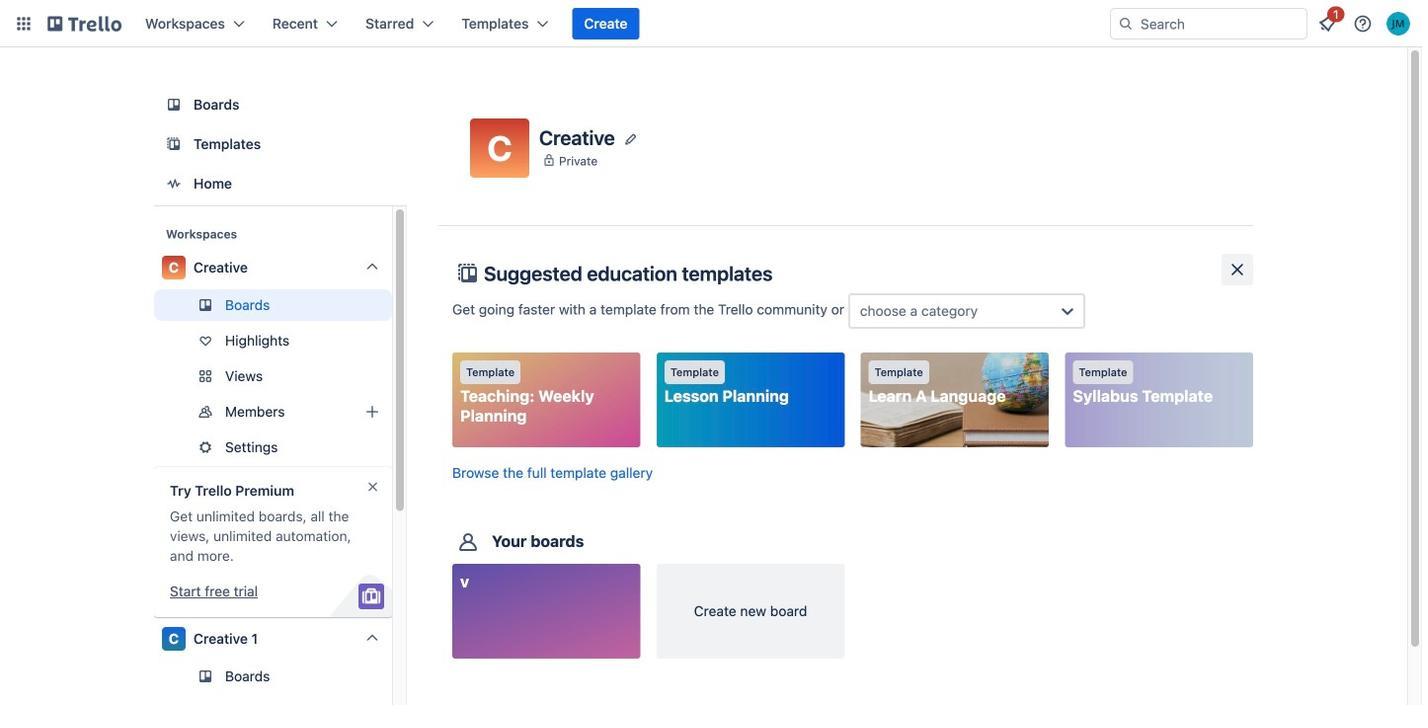 Task type: describe. For each thing, give the bounding box(es) containing it.
back to home image
[[47, 8, 122, 40]]

1 forward image from the top
[[388, 365, 412, 388]]

primary element
[[0, 0, 1423, 47]]

template board image
[[162, 132, 186, 156]]

search image
[[1119, 16, 1134, 32]]

home image
[[162, 172, 186, 196]]

1 notification image
[[1316, 12, 1340, 36]]



Task type: locate. For each thing, give the bounding box(es) containing it.
forward image
[[388, 365, 412, 388], [388, 400, 412, 424], [388, 436, 412, 460]]

add image
[[361, 400, 384, 424]]

1 vertical spatial forward image
[[388, 400, 412, 424]]

0 vertical spatial forward image
[[388, 365, 412, 388]]

board image
[[162, 93, 186, 117]]

3 forward image from the top
[[388, 436, 412, 460]]

2 forward image from the top
[[388, 400, 412, 424]]

Search field
[[1134, 10, 1307, 38]]

open information menu image
[[1354, 14, 1374, 34]]

jeremy miller (jeremymiller198) image
[[1387, 12, 1411, 36]]

2 vertical spatial forward image
[[388, 436, 412, 460]]



Task type: vqa. For each thing, say whether or not it's contained in the screenshot.
the of
no



